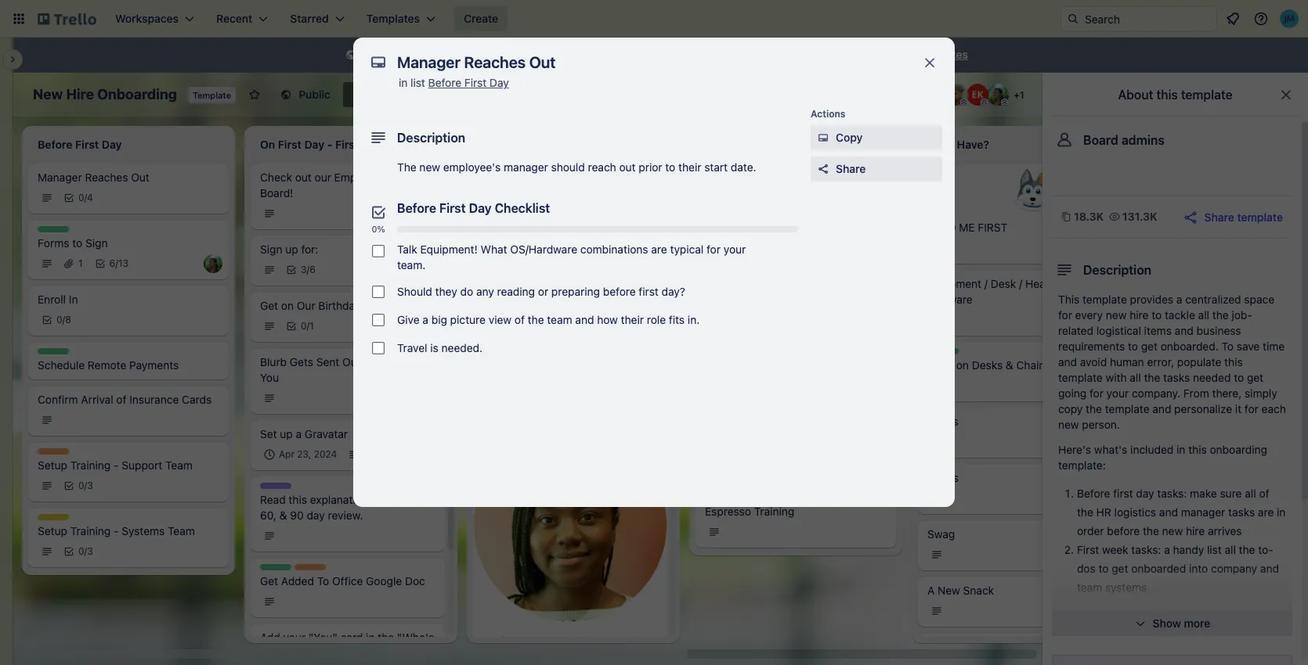 Task type: describe. For each thing, give the bounding box(es) containing it.
trello
[[332, 663, 360, 666]]

to right prior
[[665, 161, 676, 174]]

1 horizontal spatial out
[[619, 161, 636, 174]]

simply
[[1245, 387, 1278, 400]]

team for setup training - systems team
[[168, 525, 195, 538]]

learn
[[1160, 619, 1185, 632]]

arrives
[[1208, 525, 1242, 538]]

setup training - systems team link
[[38, 524, 219, 540]]

90
[[290, 509, 304, 523]]

the down logistics
[[1143, 525, 1159, 538]]

2 horizontal spatial get
[[1247, 371, 1264, 385]]

equipment!
[[420, 243, 478, 256]]

0 horizontal spatial 6
[[109, 258, 115, 270]]

more on desks & chairs
[[928, 359, 1049, 372]]

confirm arrival of insurance cards
[[38, 393, 212, 407]]

job-
[[1232, 309, 1253, 322]]

the up show more
[[1183, 600, 1200, 613]]

desk
[[991, 277, 1016, 291]]

1 vertical spatial day
[[469, 201, 492, 215]]

0 vertical spatial tasks:
[[1157, 487, 1187, 501]]

131.3k
[[1123, 210, 1158, 223]]

insurance
[[129, 393, 179, 407]]

and left avoid at the bottom
[[1058, 356, 1077, 369]]

blurb gets sent out to "all" about you link
[[260, 355, 436, 386]]

new inside 'add your "you" card in the "who's who" list in the main onboarding for new hires trello board'
[[277, 663, 300, 666]]

swag
[[928, 528, 955, 541]]

requirements
[[1058, 340, 1125, 353]]

0 horizontal spatial color: orange, title: "support team" element
[[38, 449, 69, 455]]

create button
[[454, 6, 508, 31]]

in.
[[688, 313, 700, 327]]

in inside here's what's included in this onboarding template:
[[1177, 443, 1186, 457]]

your inside read this explanation on your 30, 60, & 90 day review.
[[387, 494, 409, 507]]

onboarding inside "text field"
[[97, 86, 177, 103]]

provides
[[1130, 293, 1174, 306]]

the up company.
[[1144, 371, 1161, 385]]

1 horizontal spatial their
[[679, 161, 702, 174]]

all down centralized
[[1198, 309, 1210, 322]]

team inside before first day tasks: make sure all of the hr logistics and manager tasks are in order before the new hire arrives first week tasks: a handy list all the to- dos to get onboarded into company and team systems who's who list: help the newbie orient themselves and learn all about the key people they'll encounter at work
[[1077, 581, 1103, 595]]

color: green, title: "remote employees" element for schedule
[[38, 349, 69, 355]]

hire inside this template provides a centralized space for every new hire to tackle all the job- related logistical items and business requirements to get onboarded. to save time and avoid human error, populate this template with all the tasks needed to get going for your company. from there, simply copy the template and personalize it for each new person.
[[1130, 309, 1149, 322]]

on inside get on our birthday list link
[[281, 299, 294, 313]]

/ left desk
[[985, 277, 988, 291]]

list inside 'add your "you" card in the "who's who" list in the main onboarding for new hires trello board'
[[291, 647, 306, 660]]

company.
[[1132, 387, 1181, 400]]

0 horizontal spatial to
[[317, 575, 329, 588]]

/ down forms to sign link
[[115, 258, 118, 270]]

all up company
[[1225, 544, 1236, 557]]

and down to-
[[1261, 563, 1279, 576]]

0 vertical spatial out
[[131, 171, 150, 184]]

people
[[1077, 638, 1112, 651]]

confirm arrival of insurance cards link
[[38, 393, 219, 408]]

confirm
[[38, 393, 78, 407]]

amy freiderson (amyfreiderson) image
[[420, 261, 439, 280]]

chairs
[[1017, 359, 1049, 372]]

new down copy
[[1058, 418, 1079, 432]]

espresso training
[[705, 505, 795, 518]]

to up items
[[1152, 309, 1162, 322]]

priscilla parjet (priscillaparjet) image
[[871, 345, 890, 363]]

read
[[928, 221, 956, 234]]

in
[[69, 293, 78, 306]]

0 vertical spatial first
[[465, 76, 487, 89]]

snack
[[963, 584, 994, 598]]

to left copy.
[[621, 48, 631, 61]]

2 horizontal spatial new
[[938, 584, 960, 598]]

table
[[440, 88, 467, 101]]

help
[[1158, 600, 1180, 613]]

travel is needed.
[[397, 342, 483, 355]]

open information menu image
[[1254, 11, 1269, 27]]

1 horizontal spatial get
[[1141, 340, 1158, 353]]

1 horizontal spatial chris temperson (christemperson) image
[[946, 84, 968, 106]]

Search field
[[1080, 7, 1217, 31]]

get added to office google doc
[[260, 575, 425, 588]]

create
[[464, 12, 498, 25]]

forms to sign
[[38, 237, 108, 250]]

0 vertical spatial day
[[490, 76, 509, 89]]

a new snack link
[[928, 584, 1103, 599]]

0 vertical spatial priscilla parjet (priscillaparjet) image
[[987, 84, 1009, 106]]

a inside before first day tasks: make sure all of the hr logistics and manager tasks are in order before the new hire arrives first week tasks: a handy list all the to- dos to get onboarded into company and team systems who's who list: help the newbie orient themselves and learn all about the key people they'll encounter at work
[[1164, 544, 1170, 557]]

/ down our
[[307, 320, 310, 332]]

1 vertical spatial color: orange, title: "support team" element
[[295, 565, 326, 571]]

new up logistical
[[1106, 309, 1127, 322]]

get on our birthday list
[[260, 299, 382, 313]]

sm image
[[816, 130, 831, 146]]

the down "you"
[[321, 647, 337, 660]]

what
[[481, 243, 507, 256]]

fits
[[669, 313, 685, 327]]

primary element
[[0, 0, 1308, 38]]

before for before first day tasks: make sure all of the hr logistics and manager tasks are in order before the new hire arrives first week tasks: a handy list all the to- dos to get onboarded into company and team systems who's who list: help the newbie orient themselves and learn all about the key people they'll encounter at work
[[1077, 487, 1111, 501]]

and down company.
[[1153, 403, 1172, 416]]

0 notifications image
[[1224, 9, 1243, 28]]

chris temperson (christemperson) image
[[398, 261, 417, 280]]

becky jones
[[483, 635, 547, 648]]

the left 'hr' at the right
[[1077, 506, 1094, 519]]

0 vertical spatial andre gorte (andregorte) image
[[926, 84, 948, 106]]

do
[[460, 285, 473, 299]]

all right learn
[[1188, 619, 1199, 632]]

order
[[1077, 525, 1104, 538]]

tasks inside this template provides a centralized space for every new hire to tackle all the job- related logistical items and business requirements to get onboarded. to save time and avoid human error, populate this template with all the tasks needed to get going for your company. from there, simply copy the template and personalize it for each new person.
[[1164, 371, 1190, 385]]

for right 'going'
[[1090, 387, 1104, 400]]

/ down enroll in
[[62, 314, 65, 326]]

first
[[978, 221, 1008, 234]]

sign up for: link
[[260, 242, 436, 258]]

the left '"who's'
[[378, 631, 394, 645]]

enroll in
[[38, 293, 78, 306]]

and down tackle
[[1175, 324, 1194, 338]]

template inside button
[[1237, 210, 1283, 224]]

+
[[1014, 89, 1020, 101]]

0 vertical spatial before
[[428, 76, 462, 89]]

forms
[[38, 237, 69, 250]]

this for this is a public template for anyone on the internet to copy.
[[362, 48, 383, 61]]

0 vertical spatial manager
[[504, 161, 548, 174]]

setup for setup training - systems team
[[38, 525, 67, 538]]

setup training - support team
[[38, 459, 193, 472]]

me
[[959, 221, 975, 234]]

and down list:
[[1138, 619, 1157, 632]]

typical
[[670, 243, 704, 256]]

into
[[1189, 563, 1208, 576]]

0 vertical spatial 1
[[1020, 89, 1025, 101]]

table link
[[413, 82, 477, 107]]

the left to-
[[1239, 544, 1256, 557]]

before inside before first day tasks: make sure all of the hr logistics and manager tasks are in order before the new hire arrives first week tasks: a handy list all the to- dos to get onboarded into company and team systems who's who list: help the newbie orient themselves and learn all about the key people they'll encounter at work
[[1107, 525, 1140, 538]]

to-
[[1258, 544, 1274, 557]]

Should they do any reading or preparing before first day? checkbox
[[372, 286, 385, 299]]

1 horizontal spatial priscilla parjet (priscillaparjet) image
[[420, 317, 439, 336]]

the inside before first day checklist group
[[528, 313, 544, 327]]

onboarded.
[[1161, 340, 1219, 353]]

should
[[397, 285, 432, 299]]

board for board admins
[[1084, 133, 1119, 147]]

from
[[1184, 387, 1209, 400]]

avoid
[[1080, 356, 1107, 369]]

"you"
[[309, 631, 338, 645]]

manager reaches out link
[[38, 170, 219, 186]]

0 vertical spatial 3
[[301, 264, 307, 276]]

onboarding inside 'add your "you" card in the "who's who" list in the main onboarding for new hires trello board'
[[367, 647, 427, 660]]

themselves
[[1077, 619, 1135, 632]]

schedule remote payments link
[[38, 358, 219, 374]]

copy
[[1058, 403, 1083, 416]]

they'll
[[1115, 638, 1145, 651]]

all down human
[[1130, 371, 1141, 385]]

search image
[[1067, 13, 1080, 25]]

error,
[[1147, 356, 1174, 369]]

and right logistics
[[1159, 506, 1178, 519]]

0 vertical spatial description
[[397, 131, 466, 145]]

new right "the"
[[420, 161, 440, 174]]

the
[[397, 161, 417, 174]]

swag link
[[928, 527, 1103, 543]]

this right about
[[1157, 88, 1178, 102]]

the new employee's manager should reach out prior to their start date.
[[397, 161, 757, 174]]

included
[[1131, 443, 1174, 457]]

1 vertical spatial priscilla parjet (priscillaparjet) image
[[204, 255, 223, 273]]

/ down setup training - support team
[[84, 480, 87, 492]]

all right sure
[[1245, 487, 1256, 501]]

get inside before first day tasks: make sure all of the hr logistics and manager tasks are in order before the new hire arrives first week tasks: a handy list all the to- dos to get onboarded into company and team systems who's who list: help the newbie orient themselves and learn all about the key people they'll encounter at work
[[1112, 563, 1129, 576]]

show
[[1153, 617, 1181, 631]]

preparing
[[552, 285, 600, 299]]

0 vertical spatial list
[[411, 76, 425, 89]]

training for setup training - systems team
[[70, 525, 111, 538]]

sign inside forms to sign link
[[85, 237, 108, 250]]

about inside blurb gets sent out to "all" about you
[[402, 356, 431, 369]]

/ right desk
[[1019, 277, 1023, 291]]

admins
[[1122, 133, 1165, 147]]

first inside group
[[639, 285, 659, 299]]

team.
[[397, 259, 426, 272]]

for right the it
[[1245, 403, 1259, 416]]

amy freiderson (amyfreiderson) image
[[906, 84, 928, 106]]

share for share template
[[1205, 210, 1235, 224]]

training for setup training - support team
[[70, 459, 111, 472]]

- for support
[[114, 459, 119, 472]]

space
[[1244, 293, 1275, 306]]

blurb gets sent out to "all" about you
[[260, 356, 431, 385]]

person.
[[1082, 418, 1120, 432]]

Talk Equipment! What OS/Hardware combinations are typical for your team. checkbox
[[372, 245, 385, 258]]

training for espresso training
[[754, 505, 795, 518]]

your inside talk equipment! what os/hardware combinations are typical for your team.
[[724, 243, 746, 256]]

onboarded
[[1132, 563, 1186, 576]]

/ down setup training - systems team
[[84, 546, 87, 558]]

the left internet
[[560, 48, 576, 61]]

main
[[340, 647, 364, 660]]

for inside 'add your "you" card in the "who's who" list in the main onboarding for new hires trello board'
[[260, 663, 274, 666]]

/ up the every
[[1093, 277, 1096, 291]]

list inside before first day tasks: make sure all of the hr logistics and manager tasks are in order before the new hire arrives first week tasks: a handy list all the to- dos to get onboarded into company and team systems who's who list: help the newbie orient themselves and learn all about the key people they'll encounter at work
[[1207, 544, 1222, 557]]

/ down for:
[[307, 264, 310, 276]]

color: green, title: "remote employees" element for more
[[928, 349, 959, 355]]

0 left 8
[[56, 314, 62, 326]]

this inside here's what's included in this onboarding template:
[[1189, 443, 1207, 457]]

template:
[[1058, 459, 1106, 472]]

to up human
[[1128, 340, 1138, 353]]

to inside this template provides a centralized space for every new hire to tackle all the job- related logistical items and business requirements to get onboarded. to save time and avoid human error, populate this template with all the tasks needed to get going for your company. from there, simply copy the template and personalize it for each new person.
[[1222, 340, 1234, 353]]

samantha pivlot (samanthapivlot) image
[[420, 204, 439, 223]]

1 vertical spatial 1
[[78, 258, 83, 270]]

out inside check out our employee manual board!
[[295, 171, 312, 184]]

read
[[260, 494, 286, 507]]

color: green, title: "remote employees" element up the added
[[260, 565, 291, 571]]

0 down our
[[301, 320, 307, 332]]

1 vertical spatial first
[[439, 201, 466, 215]]

0 down setup training - systems team
[[78, 546, 84, 558]]

get for get on our birthday list
[[260, 299, 278, 313]]

what's
[[1094, 443, 1128, 457]]

schedule remote payments
[[38, 359, 179, 372]]

color: green, title: "remote employees" element for forms
[[38, 226, 69, 233]]



Task type: locate. For each thing, give the bounding box(es) containing it.
1 horizontal spatial out
[[342, 356, 361, 369]]

priscilla parjet (priscillaparjet) image
[[987, 84, 1009, 106], [204, 255, 223, 273], [420, 317, 439, 336]]

6 left 13
[[109, 258, 115, 270]]

2 horizontal spatial priscilla parjet (priscillaparjet) image
[[987, 84, 1009, 106]]

1
[[1020, 89, 1025, 101], [78, 258, 83, 270], [310, 320, 314, 332]]

list:
[[1138, 600, 1156, 613]]

before for before first day checklist
[[397, 201, 436, 215]]

1 vertical spatial before
[[1107, 525, 1140, 538]]

is right travel
[[430, 342, 439, 355]]

a inside before first day checklist group
[[423, 313, 429, 327]]

get up simply
[[1247, 371, 1264, 385]]

of inside before first day tasks: make sure all of the hr logistics and manager tasks are in order before the new hire arrives first week tasks: a handy list all the to- dos to get onboarded into company and team systems who's who list: help the newbie orient themselves and learn all about the key people they'll encounter at work
[[1259, 487, 1270, 501]]

first inside before first day tasks: make sure all of the hr logistics and manager tasks are in order before the new hire arrives first week tasks: a handy list all the to- dos to get onboarded into company and team systems who's who list: help the newbie orient themselves and learn all about the key people they'll encounter at work
[[1077, 544, 1099, 557]]

get
[[260, 299, 278, 313], [260, 575, 278, 588]]

the up person.
[[1086, 403, 1102, 416]]

tasks down sure
[[1229, 506, 1255, 519]]

0 / 3 down setup training - support team
[[78, 480, 93, 492]]

for up related
[[1058, 309, 1073, 322]]

Board name text field
[[25, 82, 185, 107]]

tackle
[[1165, 309, 1196, 322]]

/ down manager reaches out
[[84, 192, 87, 204]]

and left how
[[575, 313, 594, 327]]

0 vertical spatial this
[[362, 48, 383, 61]]

desks
[[972, 359, 1003, 372]]

birthday
[[318, 299, 361, 313]]

espresso training link
[[705, 504, 887, 520]]

day right the 90
[[307, 509, 325, 523]]

"who's
[[397, 631, 434, 645]]

samantha pivlot (samanthapivlot) image
[[849, 345, 868, 363]]

color: orange, title: "support team" element down confirm
[[38, 449, 69, 455]]

jones
[[517, 635, 547, 648]]

0 horizontal spatial first
[[639, 285, 659, 299]]

0 horizontal spatial sign
[[85, 237, 108, 250]]

about down travel
[[402, 356, 431, 369]]

jeremy miller (jeremymiller198) image
[[1280, 9, 1299, 28]]

new up handy
[[1162, 525, 1183, 538]]

1 vertical spatial manager
[[1181, 506, 1226, 519]]

0 vertical spatial &
[[1006, 359, 1014, 372]]

is for this
[[386, 48, 395, 61]]

plants
[[928, 415, 959, 429]]

add your "you" card in the "who's who" list in the main onboarding for new hires trello board link
[[260, 631, 436, 666]]

share for share
[[836, 162, 866, 175]]

3 for setup training - systems team
[[87, 546, 93, 558]]

2 get from the top
[[260, 575, 278, 588]]

going
[[1058, 387, 1087, 400]]

explanation
[[310, 494, 368, 507]]

2 horizontal spatial 1
[[1020, 89, 1025, 101]]

0 horizontal spatial 1
[[78, 258, 83, 270]]

public button
[[270, 82, 340, 107]]

0 / 3 down setup training - systems team
[[78, 546, 93, 558]]

books link
[[928, 471, 1103, 487]]

1 vertical spatial chris temperson (christemperson) image
[[849, 410, 868, 429]]

to inside blurb gets sent out to "all" about you
[[364, 356, 374, 369]]

day up logistics
[[1136, 487, 1154, 501]]

payments
[[129, 359, 179, 372]]

get left our
[[260, 299, 278, 313]]

1 horizontal spatial 6
[[310, 264, 316, 276]]

the down 'should they do any reading or preparing before first day?'
[[528, 313, 544, 327]]

training left systems
[[70, 525, 111, 538]]

this up the 90
[[289, 494, 307, 507]]

1 - from the top
[[114, 459, 119, 472]]

day
[[490, 76, 509, 89], [469, 201, 492, 215]]

systems
[[1106, 581, 1147, 595]]

tasks: left make
[[1157, 487, 1187, 501]]

andre gorte (andregorte) image down templates
[[926, 84, 948, 106]]

0 down setup training - support team
[[78, 480, 84, 492]]

0 vertical spatial up
[[285, 243, 298, 256]]

3 for setup training - support team
[[87, 480, 93, 492]]

new inside before first day tasks: make sure all of the hr logistics and manager tasks are in order before the new hire arrives first week tasks: a handy list all the to- dos to get onboarded into company and team systems who's who list: help the newbie orient themselves and learn all about the key people they'll encounter at work
[[1162, 525, 1183, 538]]

internet
[[579, 48, 618, 61]]

needed.
[[442, 342, 483, 355]]

before up week
[[1107, 525, 1140, 538]]

are left typical
[[651, 243, 667, 256]]

to
[[1222, 340, 1234, 353], [317, 575, 329, 588]]

1 vertical spatial day
[[307, 509, 325, 523]]

this inside this template provides a centralized space for every new hire to tackle all the job- related logistical items and business requirements to get onboarded. to save time and avoid human error, populate this template with all the tasks needed to get going for your company. from there, simply copy the template and personalize it for each new person.
[[1058, 293, 1080, 306]]

are
[[651, 243, 667, 256], [1258, 506, 1274, 519]]

is left public
[[386, 48, 395, 61]]

new left hire
[[33, 86, 63, 103]]

priscilla parjet (priscillaparjet) image right give
[[420, 317, 439, 336]]

onboarding right hire
[[97, 86, 177, 103]]

0 vertical spatial setup
[[38, 459, 67, 472]]

are inside talk equipment! what os/hardware combinations are typical for your team.
[[651, 243, 667, 256]]

about inside before first day tasks: make sure all of the hr logistics and manager tasks are in order before the new hire arrives first week tasks: a handy list all the to- dos to get onboarded into company and team systems who's who list: help the newbie orient themselves and learn all about the key people they'll encounter at work
[[1202, 619, 1231, 632]]

remote
[[88, 359, 126, 372]]

1 right 'ellie kulick (elliekulick2)' image
[[1020, 89, 1025, 101]]

1 vertical spatial tasks
[[1229, 506, 1255, 519]]

2 vertical spatial 1
[[310, 320, 314, 332]]

in
[[399, 76, 408, 89], [1177, 443, 1186, 457], [1277, 506, 1286, 519], [366, 631, 375, 645], [309, 647, 318, 660]]

your down with
[[1107, 387, 1129, 400]]

3
[[301, 264, 307, 276], [87, 480, 93, 492], [87, 546, 93, 558]]

board left the table 'link'
[[370, 88, 401, 101]]

sign inside sign up for: link
[[260, 243, 282, 256]]

None text field
[[389, 49, 906, 77]]

day?
[[662, 285, 685, 299]]

1 vertical spatial onboarding
[[367, 647, 427, 660]]

orient
[[1242, 600, 1271, 613]]

color: yellow, title: "systems team" element
[[38, 515, 69, 521]]

up for a
[[280, 428, 293, 441]]

0 horizontal spatial andre gorte (andregorte) image
[[871, 410, 890, 429]]

team right support
[[165, 459, 193, 472]]

training right espresso
[[754, 505, 795, 518]]

to down business at the right of page
[[1222, 340, 1234, 353]]

is inside group
[[430, 342, 439, 355]]

reach
[[588, 161, 616, 174]]

1 horizontal spatial tasks
[[1229, 506, 1255, 519]]

0 left 4
[[78, 192, 84, 204]]

in inside before first day tasks: make sure all of the hr logistics and manager tasks are in order before the new hire arrives first week tasks: a handy list all the to- dos to get onboarded into company and team systems who's who list: help the newbie orient themselves and learn all about the key people they'll encounter at work
[[1277, 506, 1286, 519]]

- for systems
[[114, 525, 119, 538]]

0 / 4
[[78, 192, 93, 204]]

0 vertical spatial are
[[651, 243, 667, 256]]

1 setup from the top
[[38, 459, 67, 472]]

color: green, title: "remote employees" element up schedule
[[38, 349, 69, 355]]

enroll
[[38, 293, 66, 306]]

0 vertical spatial onboarding
[[97, 86, 177, 103]]

1 vertical spatial up
[[280, 428, 293, 441]]

1 vertical spatial out
[[342, 356, 361, 369]]

here's
[[1058, 443, 1091, 457]]

to up there,
[[1234, 371, 1244, 385]]

a inside 'set up a gravatar' link
[[296, 428, 302, 441]]

1 horizontal spatial description
[[1084, 263, 1152, 277]]

first up dos
[[1077, 544, 1099, 557]]

color: purple, title: "project requires design" element
[[260, 483, 291, 490]]

1 horizontal spatial day
[[1136, 487, 1154, 501]]

0 vertical spatial chris temperson (christemperson) image
[[946, 84, 968, 106]]

1 vertical spatial description
[[1084, 263, 1152, 277]]

1 vertical spatial &
[[279, 509, 287, 523]]

team up who's
[[1077, 581, 1103, 595]]

priscilla parjet (priscillaparjet) image left +
[[987, 84, 1009, 106]]

color: green, title: "remote employees" element
[[38, 226, 69, 233], [38, 349, 69, 355], [928, 349, 959, 355], [260, 565, 291, 571]]

2024
[[314, 449, 337, 461]]

prior
[[639, 161, 662, 174]]

1 vertical spatial andre gorte (andregorte) image
[[871, 410, 890, 429]]

1 vertical spatial board
[[1084, 133, 1119, 147]]

schedule
[[38, 359, 85, 372]]

talk equipment! what os/hardware combinations are typical for your team.
[[397, 243, 746, 272]]

the left key
[[1234, 619, 1250, 632]]

2 vertical spatial get
[[1112, 563, 1129, 576]]

before up how
[[603, 285, 636, 299]]

first right samantha pivlot (samanthapivlot) icon
[[439, 201, 466, 215]]

all
[[1198, 309, 1210, 322], [1130, 371, 1141, 385], [1245, 487, 1256, 501], [1225, 544, 1236, 557], [1188, 619, 1199, 632]]

priscilla parjet (priscillaparjet) image left sign up for:
[[204, 255, 223, 273]]

before first day checklist group
[[366, 237, 798, 363]]

your inside this template provides a centralized space for every new hire to tackle all the job- related logistical items and business requirements to get onboarded. to save time and avoid human error, populate this template with all the tasks needed to get going for your company. from there, simply copy the template and personalize it for each new person.
[[1107, 387, 1129, 400]]

list down 'arrives' at the bottom right of the page
[[1207, 544, 1222, 557]]

role
[[647, 313, 666, 327]]

a inside this template provides a centralized space for every new hire to tackle all the job- related logistical items and business requirements to get onboarded. to save time and avoid human error, populate this template with all the tasks needed to get going for your company. from there, simply copy the template and personalize it for each new person.
[[1177, 293, 1183, 306]]

manager inside before first day tasks: make sure all of the hr logistics and manager tasks are in order before the new hire arrives first week tasks: a handy list all the to- dos to get onboarded into company and team systems who's who list: help the newbie orient themselves and learn all about the key people they'll encounter at work
[[1181, 506, 1226, 519]]

on left our
[[281, 299, 294, 313]]

date.
[[731, 161, 757, 174]]

0 horizontal spatial list
[[291, 647, 306, 660]]

0 horizontal spatial chris temperson (christemperson) image
[[849, 410, 868, 429]]

it
[[1235, 403, 1242, 416]]

0 vertical spatial their
[[679, 161, 702, 174]]

1 vertical spatial their
[[621, 313, 644, 327]]

training inside setup training - systems team link
[[70, 525, 111, 538]]

1 vertical spatial more
[[1184, 617, 1211, 631]]

setup training - support team link
[[38, 458, 219, 474]]

encounter
[[1148, 638, 1200, 651]]

equipment
[[928, 277, 982, 291]]

gets
[[290, 356, 313, 369]]

0 vertical spatial tasks
[[1164, 371, 1190, 385]]

up left for:
[[285, 243, 298, 256]]

0 vertical spatial before
[[603, 285, 636, 299]]

items
[[1144, 324, 1172, 338]]

on inside read this explanation on your 30, 60, & 90 day review.
[[371, 494, 384, 507]]

first inside before first day tasks: make sure all of the hr logistics and manager tasks are in order before the new hire arrives first week tasks: a handy list all the to- dos to get onboarded into company and team systems who's who list: help the newbie orient themselves and learn all about the key people they'll encounter at work
[[1114, 487, 1133, 501]]

get left the added
[[260, 575, 278, 588]]

0 horizontal spatial is
[[386, 48, 395, 61]]

training inside espresso training link
[[754, 505, 795, 518]]

setup up color: yellow, title: "systems team" element
[[38, 459, 67, 472]]

manager reaches out
[[38, 171, 150, 184]]

1 horizontal spatial of
[[515, 313, 525, 327]]

before inside group
[[603, 285, 636, 299]]

13
[[118, 258, 128, 270]]

first left day?
[[639, 285, 659, 299]]

0 horizontal spatial tasks
[[1164, 371, 1190, 385]]

to inside before first day tasks: make sure all of the hr logistics and manager tasks are in order before the new hire arrives first week tasks: a handy list all the to- dos to get onboarded into company and team systems who's who list: help the newbie orient themselves and learn all about the key people they'll encounter at work
[[1099, 563, 1109, 576]]

0 vertical spatial -
[[114, 459, 119, 472]]

up for for:
[[285, 243, 298, 256]]

week
[[1102, 544, 1129, 557]]

to right forms
[[72, 237, 82, 250]]

this
[[1157, 88, 1178, 102], [1225, 356, 1243, 369], [1189, 443, 1207, 457], [289, 494, 307, 507]]

1 horizontal spatial color: orange, title: "support team" element
[[295, 565, 326, 571]]

0 horizontal spatial get
[[1112, 563, 1129, 576]]

4
[[87, 192, 93, 204]]

1 horizontal spatial are
[[1258, 506, 1274, 519]]

get
[[1141, 340, 1158, 353], [1247, 371, 1264, 385], [1112, 563, 1129, 576]]

0 vertical spatial get
[[1141, 340, 1158, 353]]

1 vertical spatial 0 / 3
[[78, 546, 93, 558]]

0 vertical spatial team
[[165, 459, 193, 472]]

0 horizontal spatial more
[[887, 48, 914, 61]]

a new snack
[[928, 584, 994, 598]]

2 vertical spatial board
[[363, 663, 393, 666]]

-
[[114, 459, 119, 472], [114, 525, 119, 538]]

board left admins
[[1084, 133, 1119, 147]]

3 / 6
[[301, 264, 316, 276]]

give
[[397, 313, 420, 327]]

tasks inside before first day tasks: make sure all of the hr logistics and manager tasks are in order before the new hire arrives first week tasks: a handy list all the to- dos to get onboarded into company and team systems who's who list: help the newbie orient themselves and learn all about the key people they'll encounter at work
[[1229, 506, 1255, 519]]

1 horizontal spatial manager
[[1181, 506, 1226, 519]]

1 vertical spatial setup
[[38, 525, 67, 538]]

new inside "text field"
[[33, 86, 63, 103]]

0 horizontal spatial out
[[295, 171, 312, 184]]

with
[[1106, 371, 1127, 385]]

0 vertical spatial training
[[70, 459, 111, 472]]

up right set
[[280, 428, 293, 441]]

get for get added to office google doc
[[260, 575, 278, 588]]

0 horizontal spatial &
[[279, 509, 287, 523]]

1 vertical spatial new
[[938, 584, 960, 598]]

1 horizontal spatial onboarding
[[367, 647, 427, 660]]

1 horizontal spatial this
[[1058, 293, 1080, 306]]

board for board
[[370, 88, 401, 101]]

read this explanation on your 30, 60, & 90 day review. link
[[260, 493, 436, 524]]

on right more
[[956, 359, 969, 372]]

Travel is needed. checkbox
[[372, 342, 385, 355]]

2 vertical spatial before
[[1077, 487, 1111, 501]]

0 horizontal spatial of
[[116, 393, 126, 407]]

& right the desks
[[1006, 359, 1014, 372]]

this inside this template provides a centralized space for every new hire to tackle all the job- related logistical items and business requirements to get onboarded. to save time and avoid human error, populate this template with all the tasks needed to get going for your company. from there, simply copy the template and personalize it for each new person.
[[1225, 356, 1243, 369]]

1 vertical spatial before
[[397, 201, 436, 215]]

2 vertical spatial list
[[291, 647, 306, 660]]

training left support
[[70, 459, 111, 472]]

more up at
[[1184, 617, 1211, 631]]

sure
[[1220, 487, 1242, 501]]

sign right forms
[[85, 237, 108, 250]]

read me first
[[928, 221, 1008, 234]]

1 horizontal spatial list
[[411, 76, 425, 89]]

1 vertical spatial are
[[1258, 506, 1274, 519]]

the up business at the right of page
[[1213, 309, 1229, 322]]

team for setup training - support team
[[165, 459, 193, 472]]

0 vertical spatial share
[[836, 162, 866, 175]]

on inside 'more on desks & chairs' link
[[956, 359, 969, 372]]

color: green, title: "remote employees" element up forms
[[38, 226, 69, 233]]

any
[[476, 285, 494, 299]]

to right dos
[[1099, 563, 1109, 576]]

check
[[260, 171, 292, 184]]

for inside talk equipment! what os/hardware combinations are typical for your team.
[[707, 243, 721, 256]]

2 horizontal spatial of
[[1259, 487, 1270, 501]]

google
[[366, 575, 402, 588]]

out right reaches
[[131, 171, 150, 184]]

a up 23,
[[296, 428, 302, 441]]

1 get from the top
[[260, 299, 278, 313]]

0 horizontal spatial new
[[33, 86, 63, 103]]

chris temperson (christemperson) image right amy freiderson (amyfreiderson) image
[[946, 84, 968, 106]]

hire inside before first day tasks: make sure all of the hr logistics and manager tasks are in order before the new hire arrives first week tasks: a handy list all the to- dos to get onboarded into company and team systems who's who list: help the newbie orient themselves and learn all about the key people they'll encounter at work
[[1186, 525, 1205, 538]]

day inside read this explanation on your 30, 60, & 90 day review.
[[307, 509, 325, 523]]

for down who"
[[260, 663, 274, 666]]

Give a big picture view of the team and how their role fits in. checkbox
[[372, 314, 385, 327]]

1 vertical spatial tasks:
[[1132, 544, 1161, 557]]

1 0 / 3 from the top
[[78, 480, 93, 492]]

23,
[[297, 449, 311, 461]]

0 vertical spatial day
[[1136, 487, 1154, 501]]

andre gorte (andregorte) image
[[926, 84, 948, 106], [871, 410, 890, 429]]

0 horizontal spatial manager
[[504, 161, 548, 174]]

1 horizontal spatial more
[[1184, 617, 1211, 631]]

& inside read this explanation on your 30, 60, & 90 day review.
[[279, 509, 287, 523]]

hire
[[66, 86, 94, 103]]

review.
[[328, 509, 363, 523]]

0 vertical spatial board
[[370, 88, 401, 101]]

star or unstar board image
[[249, 89, 261, 101]]

2 setup from the top
[[38, 525, 67, 538]]

2 - from the top
[[114, 525, 119, 538]]

on right anyone
[[544, 48, 557, 61]]

your inside 'add your "you" card in the "who's who" list in the main onboarding for new hires trello board'
[[283, 631, 306, 645]]

centralized
[[1186, 293, 1242, 306]]

chris temperson (christemperson) image down samantha pivlot (samanthapivlot) image
[[849, 410, 868, 429]]

0 / 3 for systems
[[78, 546, 93, 558]]

before inside before first day tasks: make sure all of the hr logistics and manager tasks are in order before the new hire arrives first week tasks: a handy list all the to- dos to get onboarded into company and team systems who's who list: help the newbie orient themselves and learn all about the key people they'll encounter at work
[[1077, 487, 1111, 501]]

0 vertical spatial to
[[1222, 340, 1234, 353]]

1 horizontal spatial team
[[1077, 581, 1103, 595]]

their inside before first day checklist group
[[621, 313, 644, 327]]

0 / 3 for support
[[78, 480, 93, 492]]

out inside blurb gets sent out to "all" about you
[[342, 356, 361, 369]]

board inside 'add your "you" card in the "who's who" list in the main onboarding for new hires trello board'
[[363, 663, 393, 666]]

- left support
[[114, 459, 119, 472]]

6 down for:
[[310, 264, 316, 276]]

0 vertical spatial get
[[260, 299, 278, 313]]

check out our employee manual board!
[[260, 171, 423, 200]]

color: orange, title: "support team" element
[[38, 449, 69, 455], [295, 565, 326, 571]]

more right the "explore"
[[887, 48, 914, 61]]

board down "main"
[[363, 663, 393, 666]]

0 horizontal spatial day
[[307, 509, 325, 523]]

out right sent
[[342, 356, 361, 369]]

0 horizontal spatial their
[[621, 313, 644, 327]]

are inside before first day tasks: make sure all of the hr logistics and manager tasks are in order before the new hire arrives first week tasks: a handy list all the to- dos to get onboarded into company and team systems who's who list: help the newbie orient themselves and learn all about the key people they'll encounter at work
[[1258, 506, 1274, 519]]

a left public
[[398, 48, 404, 61]]

0 horizontal spatial out
[[131, 171, 150, 184]]

0 horizontal spatial team
[[547, 313, 572, 327]]

manager
[[504, 161, 548, 174], [1181, 506, 1226, 519]]

3 down setup training - support team
[[87, 480, 93, 492]]

of right arrival
[[116, 393, 126, 407]]

1 vertical spatial share
[[1205, 210, 1235, 224]]

2 vertical spatial first
[[1077, 544, 1099, 557]]

this for this template provides a centralized space for every new hire to tackle all the job- related logistical items and business requirements to get onboarded. to save time and avoid human error, populate this template with all the tasks needed to get going for your company. from there, simply copy the template and personalize it for each new person.
[[1058, 293, 1080, 306]]

ellie kulick (elliekulick2) image
[[967, 84, 989, 106]]

+ 1
[[1014, 89, 1025, 101]]

before down public
[[428, 76, 462, 89]]

new down who"
[[277, 663, 300, 666]]

team right systems
[[168, 525, 195, 538]]

day inside before first day tasks: make sure all of the hr logistics and manager tasks are in order before the new hire arrives first week tasks: a handy list all the to- dos to get onboarded into company and team systems who's who list: help the newbie orient themselves and learn all about the key people they'll encounter at work
[[1136, 487, 1154, 501]]

more for show
[[1184, 617, 1211, 631]]

more
[[887, 48, 914, 61], [1184, 617, 1211, 631]]

a up "onboarded"
[[1164, 544, 1170, 557]]

your right typical
[[724, 243, 746, 256]]

this down 'headphones'
[[1058, 293, 1080, 306]]

1 vertical spatial this
[[1058, 293, 1080, 306]]

for left anyone
[[488, 48, 502, 61]]

is for travel
[[430, 342, 439, 355]]

1 vertical spatial is
[[430, 342, 439, 355]]

chris temperson (christemperson) image
[[946, 84, 968, 106], [849, 410, 868, 429]]

out left prior
[[619, 161, 636, 174]]

new right a
[[938, 584, 960, 598]]

at
[[1203, 638, 1212, 651]]

this inside read this explanation on your 30, 60, & 90 day review.
[[289, 494, 307, 507]]

team inside before first day checklist group
[[547, 313, 572, 327]]

hire up handy
[[1186, 525, 1205, 538]]

needed
[[1193, 371, 1231, 385]]

this right sm icon
[[362, 48, 383, 61]]

and inside before first day checklist group
[[575, 313, 594, 327]]

1 horizontal spatial share
[[1205, 210, 1235, 224]]

setup for setup training - support team
[[38, 459, 67, 472]]

1 vertical spatial team
[[168, 525, 195, 538]]

"all"
[[377, 356, 399, 369]]

explore more templates link
[[836, 42, 978, 67]]

more for explore
[[887, 48, 914, 61]]

templates
[[917, 48, 968, 61]]

talk
[[397, 243, 417, 256]]

sm image
[[343, 48, 359, 63]]

0 horizontal spatial hire
[[1130, 309, 1149, 322]]

1 horizontal spatial is
[[430, 342, 439, 355]]

more inside button
[[1184, 617, 1211, 631]]

training inside "setup training - support team" link
[[70, 459, 111, 472]]

share button
[[811, 157, 943, 182]]

equipment / desk / headphones / software link
[[928, 277, 1103, 308]]

here's what's included in this onboarding template:
[[1058, 443, 1268, 472]]

list
[[411, 76, 425, 89], [1207, 544, 1222, 557], [291, 647, 306, 660]]

new hire onboarding
[[33, 86, 177, 103]]

0 horizontal spatial before
[[603, 285, 636, 299]]

2 0 / 3 from the top
[[78, 546, 93, 558]]

of inside before first day checklist group
[[515, 313, 525, 327]]

anyone
[[505, 48, 541, 61]]

you
[[260, 371, 279, 385]]



Task type: vqa. For each thing, say whether or not it's contained in the screenshot.
'HOWARD (HOWARD38800628)' icon
no



